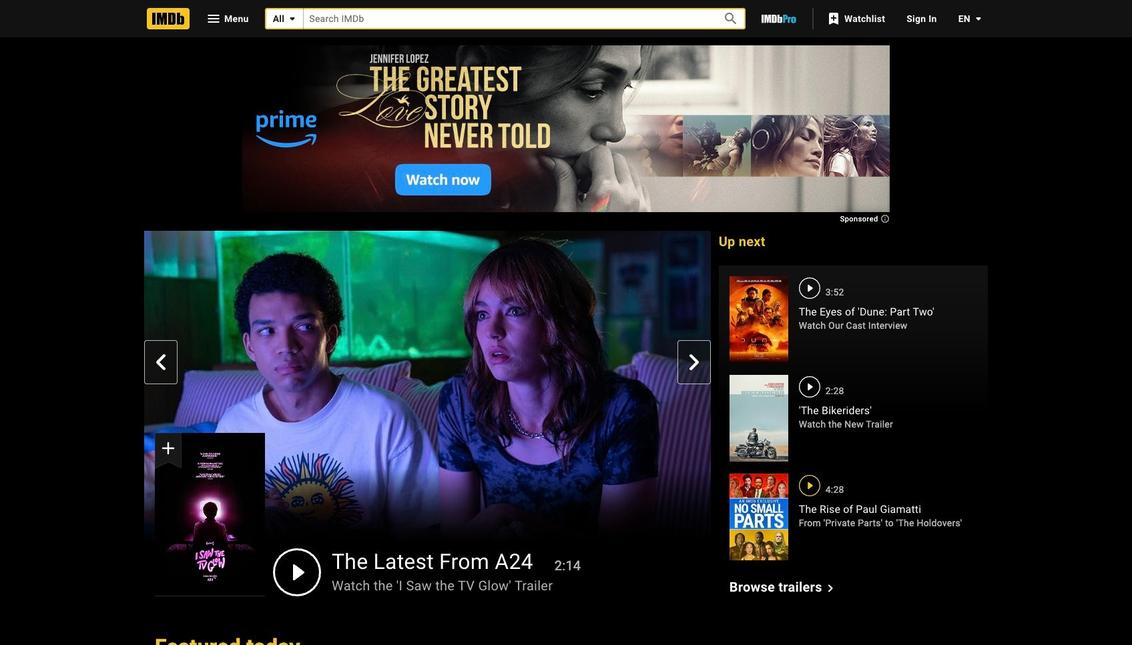 Task type: locate. For each thing, give the bounding box(es) containing it.
#314 - paul giamatti image
[[730, 474, 789, 561]]

the bikeriders image
[[730, 375, 789, 462]]

chevron right inline image
[[686, 355, 702, 371]]

menu image
[[206, 11, 222, 27]]

None field
[[304, 8, 709, 29]]

Search IMDb text field
[[304, 8, 709, 29]]

None search field
[[265, 8, 746, 29]]

sponsored content section
[[242, 45, 890, 222]]

i saw the tv glow image
[[155, 434, 265, 597], [155, 434, 265, 597]]

group
[[144, 231, 711, 597], [155, 434, 265, 597]]

chevron right image
[[823, 581, 839, 597]]

watchlist image
[[826, 11, 842, 27]]

the latest from a24 element
[[144, 231, 711, 597]]

submit search image
[[724, 11, 740, 27]]



Task type: vqa. For each thing, say whether or not it's contained in the screenshot.
SEARCH IMDB "text box"
yes



Task type: describe. For each thing, give the bounding box(es) containing it.
the latest from a24 image
[[144, 231, 711, 550]]

home image
[[147, 8, 190, 29]]

dune: part two image
[[730, 277, 789, 363]]

arrow drop down image
[[971, 11, 987, 27]]

arrow drop down image
[[285, 11, 301, 27]]

chevron left inline image
[[153, 355, 169, 371]]



